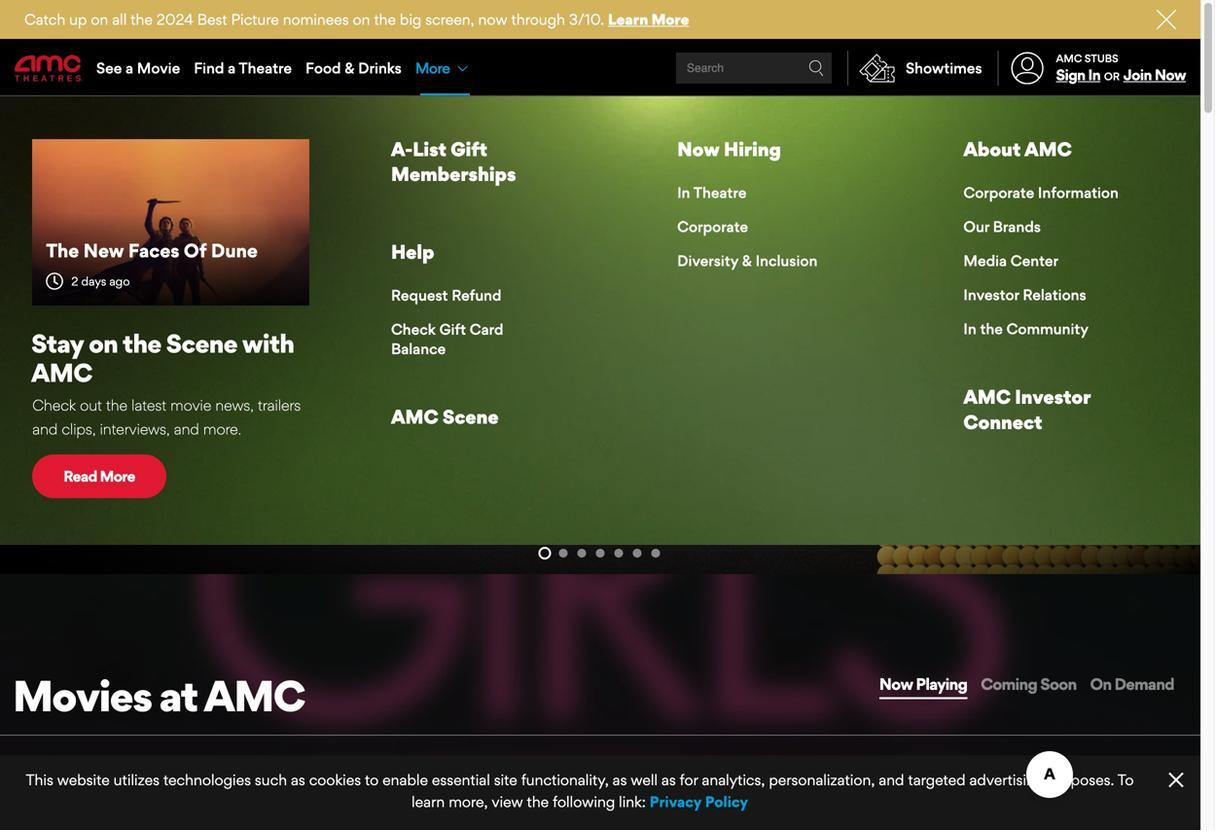 Task type: describe. For each thing, give the bounding box(es) containing it.
for
[[680, 771, 698, 789]]

hiring
[[724, 138, 781, 161]]

you
[[160, 108, 183, 125]]

1 horizontal spatial through
[[511, 10, 565, 28]]

amc entertainment visa card link
[[881, 96, 1090, 136]]

cookies
[[309, 771, 361, 789]]

up for catch up on all the best picture nominees when they return to amc theatres ahead of hollywood's biggest night! get tickets now through 3/10.
[[78, 399, 103, 425]]

stay
[[31, 328, 84, 359]]

technologies
[[163, 771, 251, 789]]

corporate for corporate
[[677, 218, 748, 236]]

see a movie link
[[90, 41, 187, 95]]

see
[[96, 59, 122, 77]]

find a theatre near you button
[[38, 107, 183, 126]]

trailers
[[258, 396, 301, 414]]

get inside catch up on all the best picture nominees when they return to amc theatres ahead of hollywood's biggest night! get tickets now through 3/10.
[[275, 433, 310, 459]]

when
[[421, 399, 474, 425]]

food & drinks link
[[299, 41, 409, 95]]

sign in or join amc stubs element
[[998, 41, 1186, 95]]

center
[[1011, 252, 1059, 270]]

1 horizontal spatial card
[[1060, 108, 1090, 125]]

stay on the scene with amc menu
[[0, 41, 1201, 545]]

0 vertical spatial gift
[[678, 108, 701, 125]]

movies
[[13, 670, 152, 721]]

with
[[242, 328, 294, 359]]

0 vertical spatial picture
[[231, 10, 279, 28]]

new
[[83, 239, 124, 262]]

amc investor connect
[[964, 386, 1091, 434]]

1 horizontal spatial scene
[[443, 405, 499, 429]]

drinks
[[358, 59, 402, 77]]

on demand link
[[1090, 96, 1186, 136]]

interviews,
[[100, 420, 170, 438]]

nominees inside catch up on all the best picture nominees when they return to amc theatres ahead of hollywood's biggest night! get tickets now through 3/10.
[[322, 399, 415, 425]]

clips,
[[62, 420, 96, 438]]

corporate information
[[964, 184, 1119, 202]]

amc down showtimes "link"
[[900, 108, 934, 125]]

analytics,
[[702, 771, 765, 789]]

amc inside amc investor connect
[[964, 386, 1011, 409]]

3 as from the left
[[662, 771, 676, 789]]

all for 2024
[[112, 10, 127, 28]]

demand for the on demand link
[[1132, 108, 1186, 125]]

on inside catch up on all the best picture nominees when they return to amc theatres ahead of hollywood's biggest night! get tickets now through 3/10.
[[109, 399, 134, 425]]

now for now playing
[[880, 674, 913, 694]]

amc stubs sign in or join now
[[1056, 52, 1186, 84]]

gift inside a-list gift memberships
[[451, 138, 488, 161]]

find a theatre
[[194, 59, 292, 77]]

gift cards link
[[659, 96, 742, 136]]

now inside catch up on all the best picture nominees when they return to amc theatres ahead of hollywood's biggest night! get tickets now through 3/10.
[[381, 433, 423, 459]]

night!
[[215, 433, 269, 459]]

connect
[[964, 411, 1043, 434]]

link:
[[619, 793, 646, 811]]

now inside amc stubs sign in or join now
[[1155, 66, 1186, 84]]

screen,
[[425, 10, 475, 28]]

0 vertical spatial nominees
[[283, 10, 349, 28]]

menu containing merchandise
[[558, 96, 1186, 136]]

and inside cookie consent banner dialog
[[879, 771, 904, 789]]

& for diversity
[[742, 252, 752, 270]]

now hiring link
[[677, 131, 846, 168]]

tickets
[[73, 495, 121, 513]]

catch up on all the 2024 best picture nominees on the big screen, now through 3/10. learn more
[[24, 10, 689, 28]]

dune
[[211, 239, 258, 262]]

in the community link
[[964, 316, 1133, 342]]

find for find a theatre
[[194, 59, 224, 77]]

request refund link
[[391, 282, 560, 309]]

on up "food & drinks"
[[353, 10, 370, 28]]

website
[[57, 771, 110, 789]]

relations
[[1023, 286, 1087, 304]]

showtimes
[[906, 59, 982, 77]]

get tickets link
[[15, 482, 152, 526]]

submit search icon image
[[809, 60, 824, 76]]

on for 'on demand' button
[[1090, 674, 1112, 694]]

& for food
[[345, 59, 355, 77]]

1 horizontal spatial and
[[174, 420, 199, 438]]

0 horizontal spatial get
[[46, 495, 70, 513]]

coming soon
[[981, 674, 1077, 694]]

see a movie
[[96, 59, 180, 77]]

out
[[80, 396, 102, 414]]

the down investor relations
[[980, 320, 1003, 338]]

investor inside amc investor connect
[[1015, 386, 1091, 409]]

a
[[67, 108, 76, 125]]

request refund
[[391, 286, 502, 304]]

corporate information link
[[964, 180, 1133, 206]]

check gift card balance link
[[391, 316, 560, 362]]

now for now hiring
[[677, 138, 720, 161]]

discounts
[[818, 108, 881, 125]]

targeted
[[908, 771, 966, 789]]

they
[[480, 399, 521, 425]]

diversity
[[677, 252, 739, 270]]

corporate link
[[677, 214, 846, 240]]

functionality,
[[521, 771, 609, 789]]

1 as from the left
[[291, 771, 305, 789]]

help link
[[391, 234, 560, 271]]

soon
[[1041, 674, 1077, 694]]

hollywood's
[[15, 433, 132, 459]]

movie poster for wonka image
[[810, 796, 1081, 830]]

learn
[[608, 10, 648, 28]]

our brands
[[964, 218, 1041, 236]]

more inside button
[[415, 59, 450, 77]]

find a theatre near you
[[38, 108, 183, 125]]

big
[[400, 10, 422, 28]]

the right the out
[[106, 396, 128, 414]]

join now button
[[1124, 66, 1186, 84]]

to inside cookie consent banner dialog
[[365, 771, 379, 789]]

the left big
[[374, 10, 396, 28]]

on inside stay on the scene with amc check out the latest movie news, trailers and clips, interviews, and more.
[[89, 328, 118, 359]]

user profile image
[[1000, 52, 1055, 84]]

a-list gift memberships link
[[391, 131, 560, 193]]

in for in the community
[[964, 320, 977, 338]]

latest
[[132, 396, 166, 414]]

offers link
[[742, 96, 799, 136]]

request
[[391, 286, 448, 304]]

movie
[[170, 396, 211, 414]]

amc scene link
[[391, 399, 560, 436]]

in theatre link
[[677, 180, 846, 206]]

in inside amc stubs sign in or join now
[[1088, 66, 1101, 84]]

ahead
[[755, 399, 814, 425]]

gift inside the check gift card balance
[[439, 320, 466, 338]]

on demand for the on demand link
[[1109, 108, 1186, 125]]

more,
[[449, 793, 488, 811]]

demand for 'on demand' button
[[1115, 674, 1175, 694]]

amc down balance
[[391, 405, 439, 429]]



Task type: vqa. For each thing, say whether or not it's contained in the screenshot.
AMC Stubs 'LINK'
no



Task type: locate. For each thing, give the bounding box(es) containing it.
as left well
[[613, 771, 627, 789]]

check up balance
[[391, 320, 436, 338]]

amc up sign
[[1056, 52, 1082, 65]]

through right screen, at top
[[511, 10, 565, 28]]

the up biggest
[[165, 399, 196, 425]]

0 vertical spatial on demand
[[1109, 108, 1186, 125]]

in down investor relations
[[964, 320, 977, 338]]

privacy
[[650, 793, 702, 811]]

such
[[255, 771, 287, 789]]

0 horizontal spatial a
[[126, 59, 133, 77]]

1 vertical spatial nominees
[[322, 399, 415, 425]]

on
[[1109, 108, 1129, 125], [1090, 674, 1112, 694]]

the left 2024
[[131, 10, 153, 28]]

check up clips,
[[32, 396, 76, 414]]

on right the out
[[109, 399, 134, 425]]

our
[[964, 218, 990, 236]]

now right join
[[1155, 66, 1186, 84]]

the right view
[[527, 793, 549, 811]]

0 horizontal spatial scene
[[166, 328, 237, 359]]

0 horizontal spatial and
[[32, 420, 58, 438]]

find right movie
[[194, 59, 224, 77]]

on demand right soon
[[1090, 674, 1175, 694]]

on right stay
[[89, 328, 118, 359]]

now hiring
[[677, 138, 781, 161]]

catch for catch up on all the 2024 best picture nominees on the big screen, now through 3/10. learn more
[[24, 10, 65, 28]]

and down movie at the left top of page
[[174, 420, 199, 438]]

visa
[[1030, 108, 1056, 125]]

the inside catch up on all the best picture nominees when they return to amc theatres ahead of hollywood's biggest night! get tickets now through 3/10.
[[165, 399, 196, 425]]

check inside stay on the scene with amc check out the latest movie news, trailers and clips, interviews, and more.
[[32, 396, 76, 414]]

1 horizontal spatial all
[[140, 399, 160, 425]]

0 vertical spatial card
[[1060, 108, 1090, 125]]

0 vertical spatial scene
[[166, 328, 237, 359]]

0 vertical spatial up
[[69, 10, 87, 28]]

1 vertical spatial check
[[32, 396, 76, 414]]

up up "hollywood's"
[[78, 399, 103, 425]]

now inside button
[[880, 674, 913, 694]]

0 horizontal spatial corporate
[[677, 218, 748, 236]]

0 vertical spatial &
[[345, 59, 355, 77]]

nominees up tickets
[[322, 399, 415, 425]]

1 vertical spatial best
[[202, 399, 244, 425]]

0 vertical spatial now
[[478, 10, 508, 28]]

1 horizontal spatial theatre
[[239, 59, 292, 77]]

0 horizontal spatial now
[[381, 433, 423, 459]]

a for theatre
[[228, 59, 236, 77]]

through inside catch up on all the best picture nominees when they return to amc theatres ahead of hollywood's biggest night! get tickets now through 3/10.
[[428, 433, 504, 459]]

and left targeted
[[879, 771, 904, 789]]

check inside the check gift card balance
[[391, 320, 436, 338]]

faces
[[128, 239, 180, 262]]

read
[[63, 467, 97, 485]]

3/10. down return in the left of the page
[[509, 433, 557, 459]]

scene
[[166, 328, 237, 359], [443, 405, 499, 429]]

now playing button
[[878, 671, 969, 697]]

find a theatre link
[[187, 41, 299, 95]]

2024
[[156, 10, 193, 28]]

up left 2024
[[69, 10, 87, 28]]

0 vertical spatial in
[[1088, 66, 1101, 84]]

the new faces of dune image
[[32, 139, 310, 306]]

1 vertical spatial now
[[677, 138, 720, 161]]

theatre for a
[[79, 108, 126, 125]]

movie poster for migration image
[[1148, 796, 1215, 830]]

1 vertical spatial all
[[140, 399, 160, 425]]

demand inside button
[[1115, 674, 1175, 694]]

1 vertical spatial gift
[[451, 138, 488, 161]]

theatre
[[239, 59, 292, 77], [79, 108, 126, 125], [694, 184, 747, 202]]

amc inside amc stubs sign in or join now
[[1056, 52, 1082, 65]]

1 horizontal spatial find
[[194, 59, 224, 77]]

theatre down now hiring
[[694, 184, 747, 202]]

3/10. inside catch up on all the best picture nominees when they return to amc theatres ahead of hollywood's biggest night! get tickets now through 3/10.
[[509, 433, 557, 459]]

all for best
[[140, 399, 160, 425]]

0 horizontal spatial check
[[32, 396, 76, 414]]

0 vertical spatial corporate
[[964, 184, 1035, 202]]

0 horizontal spatial find
[[38, 108, 65, 125]]

food
[[306, 59, 341, 77]]

investor up connect
[[1015, 386, 1091, 409]]

diversity & inclusion link
[[677, 248, 846, 274]]

a-
[[391, 138, 413, 161]]

amc logo image
[[15, 55, 83, 81], [15, 55, 83, 81]]

3/10. left learn
[[569, 10, 604, 28]]

find for find a theatre near you
[[38, 108, 65, 125]]

find left a
[[38, 108, 65, 125]]

theatre left food
[[239, 59, 292, 77]]

movies at amc
[[13, 670, 304, 721]]

0 vertical spatial now
[[1155, 66, 1186, 84]]

1 vertical spatial up
[[78, 399, 103, 425]]

search the AMC website text field
[[684, 61, 809, 75]]

2 horizontal spatial more
[[652, 10, 689, 28]]

in for in theatre
[[677, 184, 690, 202]]

1 vertical spatial corporate
[[677, 218, 748, 236]]

1 vertical spatial demand
[[1115, 674, 1175, 694]]

food & drinks
[[306, 59, 402, 77]]

at
[[159, 670, 197, 721]]

a right movie
[[228, 59, 236, 77]]

best picture showcase 2024 image
[[0, 136, 1201, 574]]

1 vertical spatial investor
[[1015, 386, 1091, 409]]

theatre inside in theatre link
[[694, 184, 747, 202]]

on demand button
[[1088, 671, 1176, 697]]

1 vertical spatial scene
[[443, 405, 499, 429]]

on demand inside button
[[1090, 674, 1175, 694]]

0 vertical spatial theatre
[[239, 59, 292, 77]]

amc right at
[[204, 670, 304, 721]]

up inside catch up on all the best picture nominees when they return to amc theatres ahead of hollywood's biggest night! get tickets now through 3/10.
[[78, 399, 103, 425]]

0 horizontal spatial in
[[677, 184, 690, 202]]

more up tickets
[[100, 467, 135, 485]]

on up the see
[[91, 10, 108, 28]]

learn
[[412, 793, 445, 811]]

refund
[[452, 286, 502, 304]]

& down corporate link
[[742, 252, 752, 270]]

0 horizontal spatial as
[[291, 771, 305, 789]]

card
[[1060, 108, 1090, 125], [470, 320, 504, 338]]

brands
[[993, 218, 1041, 236]]

to inside catch up on all the best picture nominees when they return to amc theatres ahead of hollywood's biggest night! get tickets now through 3/10.
[[588, 399, 607, 425]]

coming soon button
[[979, 671, 1079, 697]]

corporate up our brands at the top right
[[964, 184, 1035, 202]]

0 vertical spatial best
[[197, 10, 227, 28]]

card inside the check gift card balance
[[470, 320, 504, 338]]

amc up connect
[[964, 386, 1011, 409]]

best inside catch up on all the best picture nominees when they return to amc theatres ahead of hollywood's biggest night! get tickets now through 3/10.
[[202, 399, 244, 425]]

this
[[26, 771, 53, 789]]

1 horizontal spatial &
[[742, 252, 752, 270]]

0 horizontal spatial &
[[345, 59, 355, 77]]

on demand down "join now" button
[[1109, 108, 1186, 125]]

personalization,
[[769, 771, 875, 789]]

site
[[494, 771, 517, 789]]

amc scene
[[391, 405, 499, 429]]

nominees up food
[[283, 10, 349, 28]]

0 horizontal spatial all
[[112, 10, 127, 28]]

1 vertical spatial find
[[38, 108, 65, 125]]

1 vertical spatial theatre
[[79, 108, 126, 125]]

merchandise link
[[558, 96, 659, 136]]

amc down visa
[[1025, 138, 1072, 161]]

picture up the night!
[[250, 399, 316, 425]]

1 vertical spatial picture
[[250, 399, 316, 425]]

catch inside catch up on all the best picture nominees when they return to amc theatres ahead of hollywood's biggest night! get tickets now through 3/10.
[[15, 399, 72, 425]]

card down refund
[[470, 320, 504, 338]]

0 horizontal spatial 3/10.
[[509, 433, 557, 459]]

in left or
[[1088, 66, 1101, 84]]

gift left cards
[[678, 108, 701, 125]]

2 horizontal spatial in
[[1088, 66, 1101, 84]]

all inside catch up on all the best picture nominees when they return to amc theatres ahead of hollywood's biggest night! get tickets now through 3/10.
[[140, 399, 160, 425]]

0 vertical spatial demand
[[1132, 108, 1186, 125]]

1 horizontal spatial as
[[613, 771, 627, 789]]

about amc
[[964, 138, 1072, 161]]

policy
[[705, 793, 748, 811]]

0 vertical spatial catch
[[24, 10, 65, 28]]

0 vertical spatial investor
[[964, 286, 1019, 304]]

get
[[275, 433, 310, 459], [46, 495, 70, 513]]

on demand for 'on demand' button
[[1090, 674, 1175, 694]]

the
[[46, 239, 79, 262]]

2 horizontal spatial now
[[1155, 66, 1186, 84]]

2 horizontal spatial and
[[879, 771, 904, 789]]

1 a from the left
[[126, 59, 133, 77]]

cookie consent banner dialog
[[0, 756, 1201, 830]]

sign in button
[[1056, 66, 1101, 84]]

showtimes image
[[849, 51, 906, 86]]

2 horizontal spatial theatre
[[694, 184, 747, 202]]

1 vertical spatial on demand
[[1090, 674, 1175, 694]]

theatres
[[668, 399, 750, 425]]

merchandise
[[577, 108, 659, 125]]

the inside to learn more, view the following link:
[[527, 793, 549, 811]]

on right soon
[[1090, 674, 1112, 694]]

demand down "join now" button
[[1132, 108, 1186, 125]]

demand right soon
[[1115, 674, 1175, 694]]

get down read
[[46, 495, 70, 513]]

0 vertical spatial check
[[391, 320, 436, 338]]

the
[[131, 10, 153, 28], [374, 10, 396, 28], [980, 320, 1003, 338], [122, 328, 161, 359], [106, 396, 128, 414], [165, 399, 196, 425], [527, 793, 549, 811]]

and
[[32, 420, 58, 438], [174, 420, 199, 438], [879, 771, 904, 789]]

investor
[[964, 286, 1019, 304], [1015, 386, 1091, 409]]

now left the playing
[[880, 674, 913, 694]]

best right 2024
[[197, 10, 227, 28]]

to
[[588, 399, 607, 425], [365, 771, 379, 789]]

menu
[[558, 96, 1186, 136]]

amc left 'theatres'
[[612, 399, 663, 425]]

as right such at the bottom of the page
[[291, 771, 305, 789]]

on for the on demand link
[[1109, 108, 1129, 125]]

1 horizontal spatial check
[[391, 320, 436, 338]]

to left enable
[[365, 771, 379, 789]]

of
[[184, 239, 207, 262]]

1 horizontal spatial now
[[880, 674, 913, 694]]

the up "latest"
[[122, 328, 161, 359]]

privacy policy link
[[650, 791, 748, 813]]

list
[[413, 138, 447, 161]]

advertising
[[970, 771, 1044, 789]]

gift
[[678, 108, 701, 125], [451, 138, 488, 161], [439, 320, 466, 338]]

to
[[1118, 771, 1134, 789]]

1 vertical spatial to
[[365, 771, 379, 789]]

now down gift cards link
[[677, 138, 720, 161]]

& right food
[[345, 59, 355, 77]]

on down or
[[1109, 108, 1129, 125]]

balance
[[391, 340, 446, 358]]

up for catch up on all the 2024 best picture nominees on the big screen, now through 3/10. learn more
[[69, 10, 87, 28]]

1 vertical spatial more
[[415, 59, 450, 77]]

0 horizontal spatial to
[[365, 771, 379, 789]]

a
[[126, 59, 133, 77], [228, 59, 236, 77]]

2 horizontal spatial as
[[662, 771, 676, 789]]

in down now hiring
[[677, 184, 690, 202]]

0 vertical spatial 3/10.
[[569, 10, 604, 28]]

coming
[[981, 674, 1037, 694]]

2 vertical spatial now
[[880, 674, 913, 694]]

now down the amc scene
[[381, 433, 423, 459]]

2 vertical spatial theatre
[[694, 184, 747, 202]]

as left for
[[662, 771, 676, 789]]

check gift card balance
[[391, 320, 504, 358]]

more.
[[203, 420, 241, 438]]

theatre for a
[[239, 59, 292, 77]]

0 horizontal spatial theatre
[[79, 108, 126, 125]]

1 horizontal spatial in
[[964, 320, 977, 338]]

0 horizontal spatial now
[[677, 138, 720, 161]]

investor relations
[[964, 286, 1087, 304]]

1 horizontal spatial 3/10.
[[569, 10, 604, 28]]

amc inside catch up on all the best picture nominees when they return to amc theatres ahead of hollywood's biggest night! get tickets now through 3/10.
[[612, 399, 663, 425]]

card right visa
[[1060, 108, 1090, 125]]

amc up the out
[[31, 357, 92, 388]]

theatre right a
[[79, 108, 126, 125]]

movie
[[137, 59, 180, 77]]

all up biggest
[[140, 399, 160, 425]]

investor down the media
[[964, 286, 1019, 304]]

gift down request refund
[[439, 320, 466, 338]]

offers
[[761, 108, 799, 125]]

in theatre
[[677, 184, 747, 202]]

1 vertical spatial get
[[46, 495, 70, 513]]

picture up find a theatre
[[231, 10, 279, 28]]

1 vertical spatial now
[[381, 433, 423, 459]]

0 vertical spatial more
[[652, 10, 689, 28]]

1 horizontal spatial a
[[228, 59, 236, 77]]

movie poster for mean girls image
[[457, 765, 758, 830]]

close this dialog image
[[1167, 770, 1186, 790]]

2 as from the left
[[613, 771, 627, 789]]

1 vertical spatial through
[[428, 433, 504, 459]]

1 vertical spatial 3/10.
[[509, 433, 557, 459]]

now right screen, at top
[[478, 10, 508, 28]]

on inside button
[[1090, 674, 1112, 694]]

0 vertical spatial on
[[1109, 108, 1129, 125]]

1 horizontal spatial get
[[275, 433, 310, 459]]

and left clips,
[[32, 420, 58, 438]]

0 horizontal spatial more
[[100, 467, 135, 485]]

corporate inside corporate link
[[677, 218, 748, 236]]

about
[[964, 138, 1021, 161]]

diversity & inclusion
[[677, 252, 818, 270]]

scene inside stay on the scene with amc check out the latest movie news, trailers and clips, interviews, and more.
[[166, 328, 237, 359]]

playing
[[916, 674, 968, 694]]

1 horizontal spatial corporate
[[964, 184, 1035, 202]]

utilizes
[[114, 771, 160, 789]]

1 vertical spatial in
[[677, 184, 690, 202]]

2 vertical spatial in
[[964, 320, 977, 338]]

&
[[345, 59, 355, 77], [742, 252, 752, 270]]

theatre inside find a theatre near you button
[[79, 108, 126, 125]]

corporate down "in theatre"
[[677, 218, 748, 236]]

0 vertical spatial find
[[194, 59, 224, 77]]

0 vertical spatial through
[[511, 10, 565, 28]]

1 horizontal spatial now
[[478, 10, 508, 28]]

to right return in the left of the page
[[588, 399, 607, 425]]

read more
[[63, 467, 135, 485]]

0 vertical spatial to
[[588, 399, 607, 425]]

theatre inside find a theatre link
[[239, 59, 292, 77]]

2 a from the left
[[228, 59, 236, 77]]

find inside stay on the scene with amc menu
[[194, 59, 224, 77]]

best up the night!
[[202, 399, 244, 425]]

or
[[1104, 70, 1120, 83]]

more right learn
[[652, 10, 689, 28]]

a right the see
[[126, 59, 133, 77]]

all up the see
[[112, 10, 127, 28]]

catch
[[24, 10, 65, 28], [15, 399, 72, 425]]

join
[[1124, 66, 1152, 84]]

picture inside catch up on all the best picture nominees when they return to amc theatres ahead of hollywood's biggest night! get tickets now through 3/10.
[[250, 399, 316, 425]]

a for movie
[[126, 59, 133, 77]]

corporate for corporate information
[[964, 184, 1035, 202]]

0 horizontal spatial through
[[428, 433, 504, 459]]

0 vertical spatial all
[[112, 10, 127, 28]]

1 vertical spatial on
[[1090, 674, 1112, 694]]

community
[[1007, 320, 1089, 338]]

purposes.
[[1048, 771, 1115, 789]]

catch up on all the best picture nominees when they return to amc theatres ahead of hollywood's biggest night! get tickets now through 3/10.
[[15, 399, 838, 459]]

2 vertical spatial gift
[[439, 320, 466, 338]]

1 horizontal spatial to
[[588, 399, 607, 425]]

1 vertical spatial catch
[[15, 399, 72, 425]]

more down screen, at top
[[415, 59, 450, 77]]

amc inside stay on the scene with amc check out the latest movie news, trailers and clips, interviews, and more.
[[31, 357, 92, 388]]

catch for catch up on all the best picture nominees when they return to amc theatres ahead of hollywood's biggest night! get tickets now through 3/10.
[[15, 399, 72, 425]]

0 vertical spatial get
[[275, 433, 310, 459]]

now
[[478, 10, 508, 28], [381, 433, 423, 459]]

on
[[91, 10, 108, 28], [353, 10, 370, 28], [89, 328, 118, 359], [109, 399, 134, 425]]

1 vertical spatial card
[[470, 320, 504, 338]]

0 horizontal spatial card
[[470, 320, 504, 338]]

through down the amc scene
[[428, 433, 504, 459]]

2 vertical spatial more
[[100, 467, 135, 485]]

gift up memberships
[[451, 138, 488, 161]]

get down trailers
[[275, 433, 310, 459]]

1 vertical spatial &
[[742, 252, 752, 270]]

1 horizontal spatial more
[[415, 59, 450, 77]]

more button
[[409, 41, 479, 95]]

find inside button
[[38, 108, 65, 125]]



